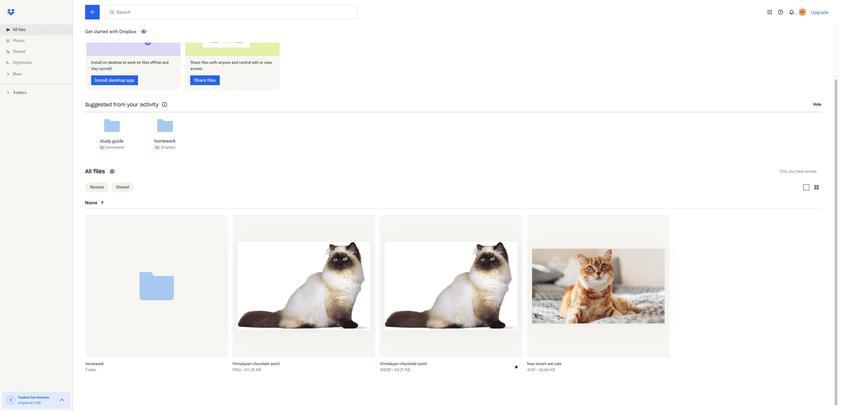 Task type: locate. For each thing, give the bounding box(es) containing it.
on up the synced.
[[103, 60, 107, 65]]

and inside share files with anyone and control edit or view access.
[[232, 60, 238, 65]]

chocolate-
[[253, 362, 271, 366], [400, 362, 418, 366]]

share for share files
[[194, 77, 206, 83]]

2 chocolate- from the left
[[400, 362, 418, 366]]

1 himalayan- from the left
[[233, 362, 253, 366]]

share up access.
[[190, 60, 201, 65]]

kb inside how-smart-are-cats avif • 26.66 kb
[[550, 368, 556, 372]]

recents button
[[85, 183, 109, 192]]

with inside share files with anyone and control edit or view access.
[[210, 60, 217, 65]]

list
[[0, 21, 73, 84]]

file, himalayan-chocolate-point.png row
[[233, 215, 375, 377]]

study guide link
[[100, 138, 124, 144]]

1 • from the left
[[242, 368, 243, 372]]

1 vertical spatial all
[[85, 168, 92, 175]]

1 vertical spatial desktop
[[109, 77, 126, 83]]

0 horizontal spatial dropbox
[[119, 29, 137, 34]]

1 horizontal spatial himalayan-chocolate-point button
[[380, 362, 509, 367]]

kb right the 511.25
[[256, 368, 261, 372]]

0 horizontal spatial on
[[103, 60, 107, 65]]

name button
[[85, 199, 136, 206]]

install inside install on desktop to work on files offline and stay synced.
[[91, 60, 102, 65]]

with
[[109, 29, 118, 34], [210, 60, 217, 65]]

2 on from the left
[[137, 60, 141, 65]]

0 vertical spatial homework link
[[154, 138, 176, 144]]

on
[[103, 60, 107, 65], [137, 60, 141, 65]]

from
[[113, 101, 126, 108]]

himalayan- inside himalayan-chocolate-point png • 511.25 kb
[[233, 362, 253, 366]]

with for files
[[210, 60, 217, 65]]

1 vertical spatial share
[[194, 77, 206, 83]]

homework down 'guide'
[[106, 145, 124, 150]]

1 horizontal spatial with
[[210, 60, 217, 65]]

0 vertical spatial install
[[91, 60, 102, 65]]

himalayan- inside himalayan-chocolate-point webp • 50.21 kb
[[380, 362, 400, 366]]

synced.
[[99, 66, 112, 71]]

install for install on desktop to work on files offline and stay synced.
[[91, 60, 102, 65]]

• for 50.21
[[393, 368, 394, 372]]

smart-
[[536, 362, 548, 366]]

with right started
[[109, 29, 118, 34]]

bytes
[[21, 401, 29, 405]]

0 vertical spatial with
[[109, 29, 118, 34]]

himalayan- up png
[[233, 362, 253, 366]]

himalayan-chocolate-point button inside row
[[380, 362, 509, 367]]

gb
[[36, 401, 41, 405]]

only you have access
[[780, 169, 817, 174]]

photos link
[[5, 35, 73, 46]]

share inside share files with anyone and control edit or view access.
[[190, 60, 201, 65]]

2 • from the left
[[393, 368, 394, 372]]

kb inside himalayan-chocolate-point png • 511.25 kb
[[256, 368, 261, 372]]

activity
[[140, 101, 159, 108]]

chocolate- inside himalayan-chocolate-point webp • 50.21 kb
[[400, 362, 418, 366]]

and
[[162, 60, 169, 65], [232, 60, 238, 65]]

work
[[127, 60, 136, 65]]

upgrade link
[[812, 10, 829, 15]]

0 vertical spatial homework
[[154, 138, 176, 143]]

2 kb from the left
[[405, 368, 410, 372]]

himalayan-chocolate-point button for himalayan-chocolate-point webp • 50.21 kb
[[380, 362, 509, 367]]

folder
[[85, 368, 96, 372]]

1 horizontal spatial all
[[85, 168, 92, 175]]

1 vertical spatial install
[[95, 77, 108, 83]]

None field
[[0, 0, 46, 6]]

1 horizontal spatial kb
[[405, 368, 410, 372]]

• right the avif
[[537, 368, 538, 372]]

0 horizontal spatial homework
[[85, 362, 104, 366]]

all up recents
[[85, 168, 92, 175]]

himalayan-
[[233, 362, 253, 366], [380, 362, 400, 366]]

• left the 50.21
[[393, 368, 394, 372]]

are-
[[548, 362, 555, 366]]

install inside button
[[95, 77, 108, 83]]

homework up dropbox link
[[154, 138, 176, 143]]

files inside share files with anyone and control edit or view access.
[[202, 60, 209, 65]]

1 on from the left
[[103, 60, 107, 65]]

0 vertical spatial all files
[[13, 27, 26, 32]]

chocolate- up the 511.25
[[253, 362, 271, 366]]

1 horizontal spatial •
[[393, 368, 394, 372]]

study guide
[[100, 138, 124, 143]]

0 vertical spatial dropbox
[[119, 29, 137, 34]]

0 vertical spatial share
[[190, 60, 201, 65]]

kb down are- at the right
[[550, 368, 556, 372]]

1 vertical spatial with
[[210, 60, 217, 65]]

2 horizontal spatial •
[[537, 368, 538, 372]]

point for himalayan-chocolate-point webp • 50.21 kb
[[418, 362, 427, 366]]

all files link
[[5, 24, 73, 35]]

1 vertical spatial homework link
[[106, 144, 124, 151]]

files up access.
[[202, 60, 209, 65]]

• right png
[[242, 368, 243, 372]]

1 chocolate- from the left
[[253, 362, 271, 366]]

homework
[[154, 138, 176, 143], [106, 145, 124, 150], [85, 362, 104, 366]]

0 horizontal spatial all
[[13, 27, 17, 32]]

himalayan- for png
[[233, 362, 253, 366]]

all files up recents
[[85, 168, 105, 175]]

all files inside all files link
[[13, 27, 26, 32]]

files left offline
[[142, 60, 149, 65]]

homework link down 'guide'
[[106, 144, 124, 151]]

avif
[[528, 368, 536, 372]]

• for 511.25
[[242, 368, 243, 372]]

2 point from the left
[[418, 362, 427, 366]]

install
[[91, 60, 102, 65], [95, 77, 108, 83]]

and inside install on desktop to work on files offline and stay synced.
[[162, 60, 169, 65]]

dropbox
[[119, 29, 137, 34], [161, 145, 176, 150]]

desktop left app
[[109, 77, 126, 83]]

0 horizontal spatial all files
[[13, 27, 26, 32]]

0 vertical spatial all
[[13, 27, 17, 32]]

1 horizontal spatial all files
[[85, 168, 105, 175]]

0 horizontal spatial •
[[242, 368, 243, 372]]

and left "control"
[[232, 60, 238, 65]]

1 horizontal spatial homework link
[[154, 138, 176, 144]]

0 horizontal spatial and
[[162, 60, 169, 65]]

homework link
[[154, 138, 176, 144], [106, 144, 124, 151]]

webp
[[380, 368, 392, 372]]

install down the synced.
[[95, 77, 108, 83]]

chocolate- for webp • 50.21 kb
[[400, 362, 418, 366]]

3 • from the left
[[537, 368, 538, 372]]

access
[[806, 169, 817, 174]]

homework link up dropbox link
[[154, 138, 176, 144]]

0 horizontal spatial himalayan-chocolate-point button
[[233, 362, 362, 367]]

•
[[242, 368, 243, 372], [393, 368, 394, 372], [537, 368, 538, 372]]

0 horizontal spatial point
[[271, 362, 280, 366]]

files up the photos
[[18, 27, 26, 32]]

point inside himalayan-chocolate-point webp • 50.21 kb
[[418, 362, 427, 366]]

kb inside himalayan-chocolate-point webp • 50.21 kb
[[405, 368, 410, 372]]

0 horizontal spatial chocolate-
[[253, 362, 271, 366]]

1 kb from the left
[[256, 368, 261, 372]]

all up the photos
[[13, 27, 17, 32]]

of
[[30, 401, 33, 405]]

guide
[[112, 138, 124, 143]]

point
[[271, 362, 280, 366], [418, 362, 427, 366]]

2 horizontal spatial kb
[[550, 368, 556, 372]]

1 horizontal spatial homework
[[106, 145, 124, 150]]

2 himalayan- from the left
[[380, 362, 400, 366]]

himalayan- up webp
[[380, 362, 400, 366]]

1 himalayan-chocolate-point button from the left
[[233, 362, 362, 367]]

• inside himalayan-chocolate-point webp • 50.21 kb
[[393, 368, 394, 372]]

1 vertical spatial all files
[[85, 168, 105, 175]]

desktop
[[108, 60, 122, 65], [109, 77, 126, 83]]

and right offline
[[162, 60, 169, 65]]

0 horizontal spatial himalayan-
[[233, 362, 253, 366]]

all files up the photos
[[13, 27, 26, 32]]

with left the anyone at the top left of page
[[210, 60, 217, 65]]

himalayan-chocolate-point button for himalayan-chocolate-point png • 511.25 kb
[[233, 362, 362, 367]]

1 horizontal spatial point
[[418, 362, 427, 366]]

1 and from the left
[[162, 60, 169, 65]]

install for install desktop app
[[95, 77, 108, 83]]

2 vertical spatial homework
[[85, 362, 104, 366]]

1 point from the left
[[271, 362, 280, 366]]

• inside himalayan-chocolate-point png • 511.25 kb
[[242, 368, 243, 372]]

share down access.
[[194, 77, 206, 83]]

1 horizontal spatial and
[[232, 60, 238, 65]]

suggested
[[85, 101, 112, 108]]

0 vertical spatial desktop
[[108, 60, 122, 65]]

1 horizontal spatial himalayan-
[[380, 362, 400, 366]]

himalayan-chocolate-point button inside row
[[233, 362, 362, 367]]

how-smart-are-cats avif • 26.66 kb
[[528, 362, 562, 372]]

0 horizontal spatial with
[[109, 29, 118, 34]]

signatures link
[[5, 57, 73, 68]]

2 horizontal spatial homework
[[154, 138, 176, 143]]

with for started
[[109, 29, 118, 34]]

1 vertical spatial homework
[[106, 145, 124, 150]]

install up the stay
[[91, 60, 102, 65]]

chocolate- for png • 511.25 kb
[[253, 362, 271, 366]]

kb right the 50.21
[[405, 368, 410, 372]]

features
[[37, 396, 49, 399]]

starred
[[116, 185, 129, 190]]

on right 'work'
[[137, 60, 141, 65]]

himalayan-chocolate-point button
[[233, 362, 362, 367], [380, 362, 509, 367]]

files
[[18, 27, 26, 32], [142, 60, 149, 65], [202, 60, 209, 65], [207, 77, 216, 83], [93, 168, 105, 175]]

point inside himalayan-chocolate-point png • 511.25 kb
[[271, 362, 280, 366]]

file, how-smart-are-cats.avif row
[[528, 215, 670, 377]]

cats
[[555, 362, 562, 366]]

share inside button
[[194, 77, 206, 83]]

1 horizontal spatial chocolate-
[[400, 362, 418, 366]]

2 and from the left
[[232, 60, 238, 65]]

homework up folder
[[85, 362, 104, 366]]

chocolate- inside himalayan-chocolate-point png • 511.25 kb
[[253, 362, 271, 366]]

get started with dropbox
[[85, 29, 137, 34]]

50.21
[[395, 368, 404, 372]]

3 kb from the left
[[550, 368, 556, 372]]

0 horizontal spatial kb
[[256, 368, 261, 372]]

files inside list item
[[18, 27, 26, 32]]

share
[[190, 60, 201, 65], [194, 77, 206, 83]]

kb
[[256, 368, 261, 372], [405, 368, 410, 372], [550, 368, 556, 372]]

explore free features 0 bytes of 2 gb
[[18, 396, 49, 405]]

desktop left "to"
[[108, 60, 122, 65]]

all files
[[13, 27, 26, 32], [85, 168, 105, 175]]

files down share files with anyone and control edit or view access.
[[207, 77, 216, 83]]

1 horizontal spatial dropbox
[[161, 145, 176, 150]]

explore
[[18, 396, 30, 399]]

suggested from your activity
[[85, 101, 159, 108]]

2 himalayan-chocolate-point button from the left
[[380, 362, 509, 367]]

chocolate- up the 50.21
[[400, 362, 418, 366]]

files inside button
[[207, 77, 216, 83]]

all
[[13, 27, 17, 32], [85, 168, 92, 175]]

install on desktop to work on files offline and stay synced.
[[91, 60, 169, 71]]

name
[[85, 200, 98, 205]]

1 horizontal spatial on
[[137, 60, 141, 65]]



Task type: describe. For each thing, give the bounding box(es) containing it.
upgrade
[[812, 10, 829, 15]]

dropbox link
[[161, 144, 176, 151]]

signatures
[[13, 60, 32, 65]]

control
[[239, 60, 251, 65]]

kp button
[[798, 7, 808, 17]]

or
[[260, 60, 263, 65]]

folder, homework row
[[85, 215, 228, 377]]

to
[[123, 60, 126, 65]]

offline
[[150, 60, 161, 65]]

only
[[780, 169, 788, 174]]

homework folder
[[85, 362, 104, 372]]

share files with anyone and control edit or view access.
[[190, 60, 272, 71]]

how-
[[528, 362, 536, 366]]

shared link
[[5, 46, 73, 57]]

homework button
[[85, 362, 215, 367]]

• inside how-smart-are-cats avif • 26.66 kb
[[537, 368, 538, 372]]

shared
[[13, 49, 25, 54]]

free
[[30, 396, 36, 399]]

hide
[[814, 102, 822, 107]]

your
[[127, 101, 138, 108]]

quota usage element
[[6, 395, 16, 405]]

recents
[[90, 185, 104, 190]]

0
[[18, 401, 20, 405]]

install desktop app button
[[91, 75, 138, 85]]

more
[[13, 72, 22, 76]]

1 vertical spatial dropbox
[[161, 145, 176, 150]]

all files list item
[[0, 24, 73, 35]]

png
[[233, 368, 241, 372]]

share for share files with anyone and control edit or view access.
[[190, 60, 201, 65]]

0 horizontal spatial homework link
[[106, 144, 124, 151]]

all inside list item
[[13, 27, 17, 32]]

folder settings image
[[109, 168, 116, 175]]

file, himalayan-chocolate-point.webp row
[[380, 215, 523, 377]]

install desktop app
[[95, 77, 134, 83]]

himalayan-chocolate-point png • 511.25 kb
[[233, 362, 280, 372]]

anyone
[[218, 60, 231, 65]]

study
[[100, 138, 111, 143]]

have
[[797, 169, 805, 174]]

stay
[[91, 66, 98, 71]]

files left "folder settings" image
[[93, 168, 105, 175]]

app
[[127, 77, 134, 83]]

26.66
[[539, 368, 549, 372]]

view
[[264, 60, 272, 65]]

himalayan-chocolate-point webp • 50.21 kb
[[380, 362, 427, 372]]

homework inside row
[[85, 362, 104, 366]]

get
[[85, 29, 93, 34]]

folders
[[13, 90, 27, 95]]

511.25
[[244, 368, 255, 372]]

you
[[789, 169, 796, 174]]

list containing all files
[[0, 21, 73, 84]]

access.
[[190, 66, 203, 71]]

photos
[[13, 38, 25, 43]]

more image
[[5, 71, 11, 77]]

hide button
[[814, 102, 822, 107]]

files inside install on desktop to work on files offline and stay synced.
[[142, 60, 149, 65]]

2
[[33, 401, 35, 405]]

homework for the left homework link
[[106, 145, 124, 150]]

starred button
[[111, 183, 134, 192]]

kp
[[801, 10, 805, 14]]

Search in folder "Dropbox" text field
[[117, 9, 345, 16]]

point for himalayan-chocolate-point png • 511.25 kb
[[271, 362, 280, 366]]

kb for png • 511.25 kb
[[256, 368, 261, 372]]

edit
[[252, 60, 259, 65]]

himalayan- for webp
[[380, 362, 400, 366]]

started
[[94, 29, 108, 34]]

homework for the right homework link
[[154, 138, 176, 143]]

desktop inside install on desktop to work on files offline and stay synced.
[[108, 60, 122, 65]]

share files button
[[190, 75, 220, 85]]

dropbox image
[[5, 6, 17, 18]]

desktop inside install desktop app button
[[109, 77, 126, 83]]

kb for webp • 50.21 kb
[[405, 368, 410, 372]]

share files
[[194, 77, 216, 83]]

how-smart-are-cats button
[[528, 362, 657, 367]]

folders button
[[0, 88, 73, 97]]



Task type: vqa. For each thing, say whether or not it's contained in the screenshot.
THE INSTALL in Install on desktop to work on files offline and stay synced.
yes



